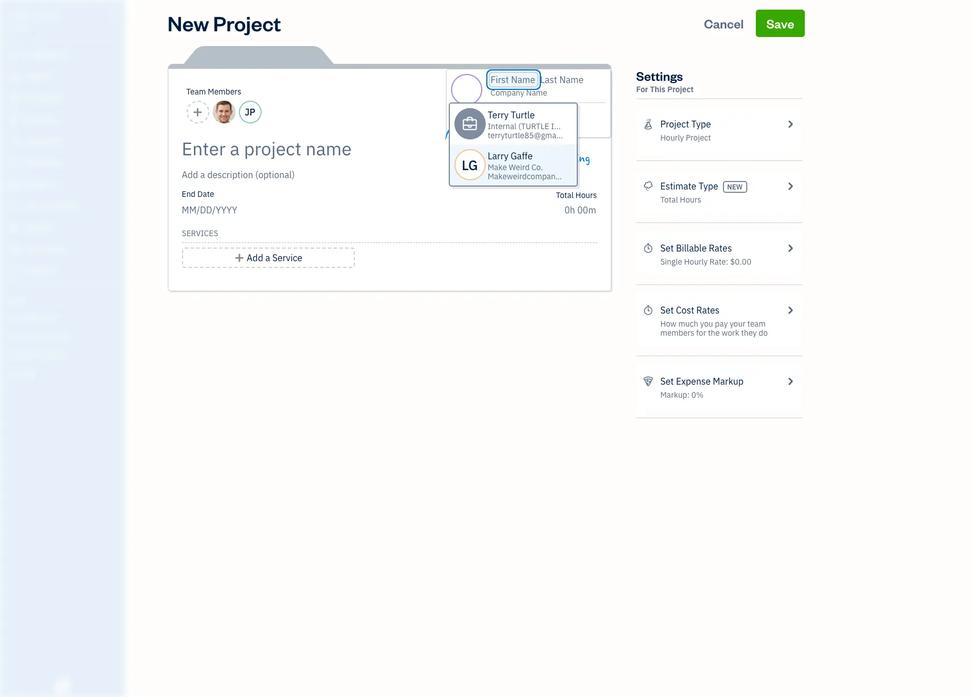 Task type: vqa. For each thing, say whether or not it's contained in the screenshot.
Items and Services
no



Task type: locate. For each thing, give the bounding box(es) containing it.
do
[[759, 328, 768, 338]]

rates
[[709, 243, 733, 254], [697, 305, 720, 316]]

set up markup:
[[661, 376, 674, 387]]

expense image
[[7, 158, 21, 169]]

0 horizontal spatial the
[[480, 166, 494, 179]]

Company Name text field
[[491, 88, 549, 98]]

end
[[182, 189, 196, 199]]

$0.00
[[731, 257, 752, 267]]

1 horizontal spatial total
[[661, 195, 679, 205]]

0 vertical spatial rates
[[709, 243, 733, 254]]

phone image
[[491, 122, 502, 132]]

set cost rates
[[661, 305, 720, 316]]

estimates image
[[644, 179, 654, 193]]

a
[[266, 252, 270, 264]]

2 set from the top
[[661, 305, 674, 316]]

plus image
[[234, 251, 245, 265]]

set up how
[[661, 305, 674, 316]]

cancel button
[[694, 10, 755, 37]]

0 vertical spatial set
[[661, 243, 674, 254]]

set
[[661, 243, 674, 254], [661, 305, 674, 316], [661, 376, 674, 387]]

2 chevronright image from the top
[[786, 241, 796, 255]]

hourly
[[661, 133, 685, 143], [685, 257, 708, 267]]

project inside settings for this project
[[668, 84, 694, 95]]

type left new
[[699, 180, 719, 192]]

money image
[[7, 223, 21, 234]]

markup: 0%
[[661, 390, 704, 400]]

3 set from the top
[[661, 376, 674, 387]]

payment image
[[7, 136, 21, 147]]

turtle inc owner
[[9, 10, 60, 31]]

total down estimate
[[661, 195, 679, 205]]

End date in  format text field
[[182, 204, 320, 216]]

larry
[[488, 150, 509, 162]]

chevronright image
[[786, 117, 796, 131], [786, 241, 796, 255], [786, 303, 796, 317], [786, 375, 796, 388]]

Hourly Budget text field
[[565, 204, 597, 216]]

hours up 'hourly budget' text field
[[576, 190, 597, 200]]

total hours up 'hourly budget' text field
[[556, 190, 597, 200]]

single hourly rate : $0.00
[[661, 257, 752, 267]]

choose who you're billing the project to
[[480, 152, 591, 179]]

settings image
[[9, 368, 122, 377]]

this
[[651, 84, 666, 95]]

the
[[480, 166, 494, 179], [709, 328, 720, 338]]

total up 'hourly budget' text field
[[556, 190, 574, 200]]

add a service button
[[182, 248, 355, 268]]

estimate type
[[661, 180, 719, 192]]

1 vertical spatial type
[[699, 180, 719, 192]]

Phone Number text field
[[508, 122, 562, 133]]

report image
[[7, 266, 21, 277]]

hourly down project type
[[661, 133, 685, 143]]

0 vertical spatial hourly
[[661, 133, 685, 143]]

markup
[[714, 376, 744, 387]]

terryturtle85@gmail.com
[[488, 130, 579, 141]]

timetracking image
[[644, 241, 654, 255]]

type up hourly project
[[692, 118, 712, 130]]

hours
[[576, 190, 597, 200], [681, 195, 702, 205]]

1 chevronright image from the top
[[786, 117, 796, 131]]

set expense markup
[[661, 376, 744, 387]]

1 horizontal spatial total hours
[[661, 195, 702, 205]]

project
[[213, 10, 281, 36], [668, 84, 694, 95], [661, 118, 690, 130], [686, 133, 712, 143]]

makeweirdcompany@weird.co
[[488, 171, 597, 182]]

Last Name text field
[[541, 74, 585, 85]]

:
[[727, 257, 729, 267]]

2 vertical spatial set
[[661, 376, 674, 387]]

the down choose
[[480, 166, 494, 179]]

the inside "how much you pay your team members for the work they do"
[[709, 328, 720, 338]]

estimate
[[661, 180, 697, 192]]

who
[[512, 152, 530, 165]]

settings
[[637, 68, 684, 84]]

estimate image
[[7, 93, 21, 104]]

set for set expense markup
[[661, 376, 674, 387]]

set up single
[[661, 243, 674, 254]]

internal
[[488, 121, 517, 132]]

total
[[556, 190, 574, 200], [661, 195, 679, 205]]

0 horizontal spatial total
[[556, 190, 574, 200]]

0 vertical spatial type
[[692, 118, 712, 130]]

they
[[742, 328, 757, 338]]

rates up you
[[697, 305, 720, 316]]

0 vertical spatial the
[[480, 166, 494, 179]]

1 vertical spatial set
[[661, 305, 674, 316]]

3 chevronright image from the top
[[786, 303, 796, 317]]

chevronright image for project type
[[786, 117, 796, 131]]

1 horizontal spatial the
[[709, 328, 720, 338]]

total hours
[[556, 190, 597, 200], [661, 195, 702, 205]]

service
[[273, 252, 303, 264]]

4 chevronright image from the top
[[786, 375, 796, 388]]

the right for
[[709, 328, 720, 338]]

lg
[[462, 156, 478, 174]]

billable
[[677, 243, 707, 254]]

1 vertical spatial rates
[[697, 305, 720, 316]]

lg list box
[[449, 102, 597, 187]]

co.
[[532, 162, 543, 172]]

hours down estimate type
[[681, 195, 702, 205]]

1 set from the top
[[661, 243, 674, 254]]

0 horizontal spatial hours
[[576, 190, 597, 200]]

set billable rates
[[661, 243, 733, 254]]

total hours down estimate
[[661, 195, 702, 205]]

rates up the rate
[[709, 243, 733, 254]]

client image
[[7, 71, 21, 83]]

members
[[208, 87, 242, 97]]

0 horizontal spatial total hours
[[556, 190, 597, 200]]

hourly down set billable rates
[[685, 257, 708, 267]]

Email Address text field
[[508, 108, 560, 118]]

0%
[[692, 390, 704, 400]]

chevronright image for set expense markup
[[786, 375, 796, 388]]

make
[[488, 162, 507, 172]]

turtle
[[511, 109, 535, 121]]

chevronright image for set cost rates
[[786, 303, 796, 317]]

for
[[697, 328, 707, 338]]

the inside choose who you're billing the project to
[[480, 166, 494, 179]]

type
[[692, 118, 712, 130], [699, 180, 719, 192]]

1 vertical spatial the
[[709, 328, 720, 338]]



Task type: describe. For each thing, give the bounding box(es) containing it.
inc)
[[552, 121, 568, 132]]

add team member image
[[193, 105, 203, 119]]

save
[[767, 15, 795, 31]]

single
[[661, 257, 683, 267]]

services
[[182, 228, 218, 239]]

main element
[[0, 0, 154, 697]]

invoice image
[[7, 114, 21, 126]]

projects image
[[644, 117, 654, 131]]

markup:
[[661, 390, 690, 400]]

expense
[[677, 376, 711, 387]]

freshbooks image
[[54, 679, 72, 693]]

expenses image
[[644, 375, 654, 388]]

jp
[[245, 106, 255, 118]]

project type
[[661, 118, 712, 130]]

chevronright image for set billable rates
[[786, 241, 796, 255]]

project image
[[7, 179, 21, 191]]

inc
[[44, 10, 60, 22]]

team members image
[[9, 313, 122, 322]]

weird
[[509, 162, 530, 172]]

envelope image
[[491, 108, 502, 117]]

team
[[186, 87, 206, 97]]

terry
[[488, 109, 509, 121]]

add
[[247, 252, 263, 264]]

new
[[728, 183, 743, 191]]

(turtle
[[519, 121, 550, 132]]

project
[[497, 166, 527, 179]]

chart image
[[7, 244, 21, 256]]

larry gaffe make weird co. makeweirdcompany@weird.co
[[488, 150, 597, 182]]

save button
[[757, 10, 805, 37]]

you
[[701, 319, 714, 329]]

bank connections image
[[9, 350, 122, 359]]

settings for this project
[[637, 68, 694, 95]]

much
[[679, 319, 699, 329]]

members
[[661, 328, 695, 338]]

choose
[[480, 152, 509, 165]]

hourly project
[[661, 133, 712, 143]]

items and services image
[[9, 331, 122, 340]]

date
[[198, 189, 214, 199]]

chevronright image
[[786, 179, 796, 193]]

your
[[730, 319, 746, 329]]

add a service
[[247, 252, 303, 264]]

timetracking image
[[644, 303, 654, 317]]

you're
[[533, 152, 560, 165]]

work
[[722, 328, 740, 338]]

Project Name text field
[[182, 137, 495, 160]]

to
[[530, 166, 538, 179]]

gaffe
[[511, 150, 533, 162]]

cost
[[677, 305, 695, 316]]

dashboard image
[[7, 50, 21, 61]]

type for project type
[[692, 118, 712, 130]]

set for set billable rates
[[661, 243, 674, 254]]

new
[[168, 10, 209, 36]]

team members
[[186, 87, 242, 97]]

timer image
[[7, 201, 21, 212]]

how much you pay your team members for the work they do
[[661, 319, 768, 338]]

cancel
[[705, 15, 744, 31]]

rates for set billable rates
[[709, 243, 733, 254]]

type for estimate type
[[699, 180, 719, 192]]

new project
[[168, 10, 281, 36]]

1 vertical spatial hourly
[[685, 257, 708, 267]]

First Name text field
[[491, 74, 537, 85]]

for
[[637, 84, 649, 95]]

briefcase image
[[462, 119, 478, 128]]

terry turtle internal (turtle inc) terryturtle85@gmail.com
[[488, 109, 579, 141]]

end date
[[182, 189, 214, 199]]

team
[[748, 319, 766, 329]]

rates for set cost rates
[[697, 305, 720, 316]]

1 horizontal spatial hours
[[681, 195, 702, 205]]

billing
[[563, 152, 591, 165]]

rate
[[710, 257, 727, 267]]

set for set cost rates
[[661, 305, 674, 316]]

Project Description text field
[[182, 168, 495, 182]]

apps image
[[9, 295, 122, 304]]

turtle
[[9, 10, 42, 22]]

how
[[661, 319, 677, 329]]

owner
[[9, 23, 30, 31]]

pay
[[716, 319, 728, 329]]



